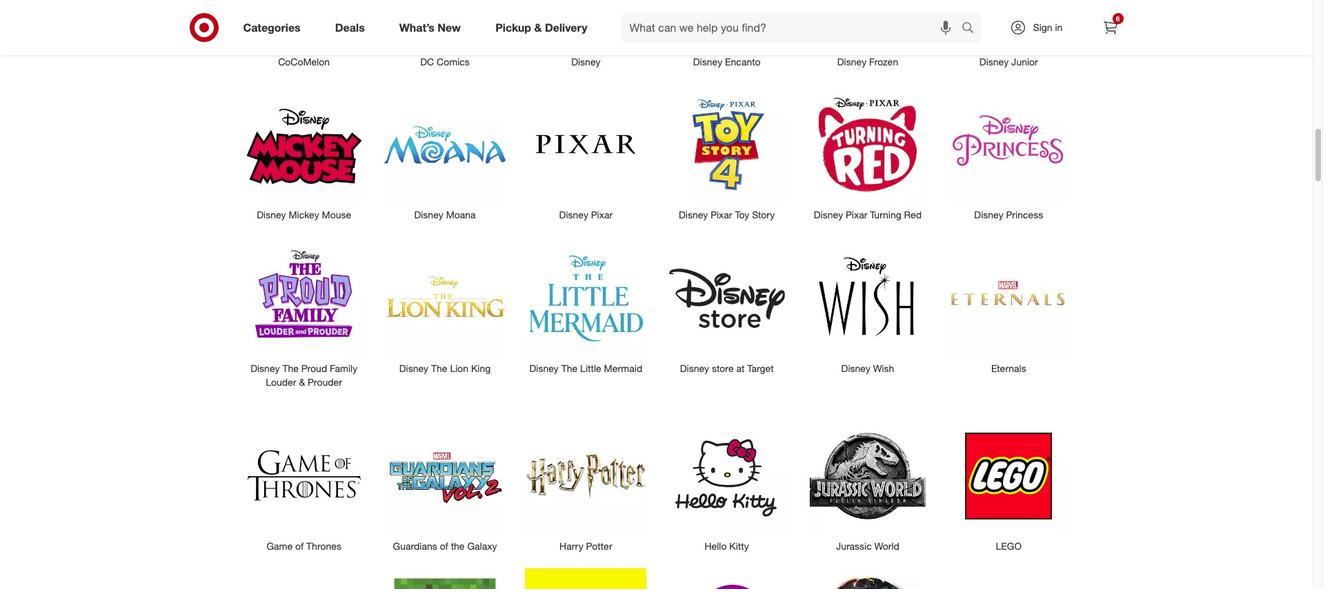 Task type: describe. For each thing, give the bounding box(es) containing it.
red
[[904, 209, 922, 221]]

world
[[875, 541, 900, 552]]

disney for disney store at target
[[680, 363, 709, 374]]

prouder
[[308, 376, 342, 388]]

pixar for disney pixar turning red
[[846, 209, 868, 221]]

pixar for disney pixar
[[591, 209, 613, 221]]

turning
[[870, 209, 902, 221]]

disney the little mermaid
[[530, 363, 643, 374]]

disney for disney pixar turning red
[[814, 209, 843, 221]]

wish
[[873, 363, 894, 374]]

store
[[712, 363, 734, 374]]

disney link
[[516, 0, 657, 69]]

hello
[[705, 541, 727, 552]]

disney for disney the lion king
[[399, 363, 429, 374]]

of for guardians
[[440, 541, 448, 552]]

lego
[[996, 541, 1022, 552]]

disney pixar toy story
[[679, 209, 775, 221]]

eternals link
[[938, 235, 1079, 376]]

disney wish
[[842, 363, 894, 374]]

disney for disney mickey mouse
[[257, 209, 286, 221]]

categories link
[[231, 12, 318, 43]]

dc comics link
[[375, 0, 516, 69]]

lego link
[[938, 413, 1079, 554]]

& inside disney the proud family louder & prouder
[[299, 376, 305, 388]]

disney store at target
[[680, 363, 774, 374]]

disney for disney the little mermaid
[[530, 363, 559, 374]]

pickup & delivery
[[496, 20, 588, 34]]

disney the lion king link
[[375, 235, 516, 376]]

potter
[[586, 541, 612, 552]]

dc
[[420, 56, 434, 68]]

disney pixar toy story link
[[657, 82, 798, 222]]

the for lion
[[431, 363, 447, 374]]

king
[[471, 363, 491, 374]]

the for proud
[[282, 363, 299, 374]]

disney pixar
[[559, 209, 613, 221]]

harry potter
[[560, 541, 612, 552]]

disney frozen
[[837, 56, 899, 68]]

guardians of the galaxy
[[393, 541, 497, 552]]

guardians
[[393, 541, 437, 552]]

princess
[[1006, 209, 1043, 221]]

1 horizontal spatial &
[[534, 20, 542, 34]]

pickup
[[496, 20, 531, 34]]

disney pixar turning red
[[814, 209, 922, 221]]

thrones
[[306, 541, 342, 552]]

disney for disney pixar
[[559, 209, 589, 221]]

disney for disney pixar toy story
[[679, 209, 708, 221]]

game
[[267, 541, 293, 552]]

disney for disney encanto
[[693, 56, 723, 68]]

disney store at target link
[[657, 235, 798, 376]]

mermaid
[[604, 363, 643, 374]]

sign in
[[1033, 21, 1063, 33]]



Task type: locate. For each thing, give the bounding box(es) containing it.
disney wish link
[[798, 235, 938, 376]]

disney mickey mouse
[[257, 209, 351, 221]]

disney mickey mouse link
[[234, 82, 375, 222]]

0 vertical spatial &
[[534, 20, 542, 34]]

6
[[1116, 14, 1120, 23]]

disney the proud family louder & prouder link
[[234, 235, 375, 390]]

junior
[[1012, 56, 1038, 68]]

sign
[[1033, 21, 1053, 33]]

disney pixar link
[[516, 82, 657, 222]]

at
[[737, 363, 745, 374]]

proud
[[301, 363, 327, 374]]

pixar
[[591, 209, 613, 221], [711, 209, 732, 221], [846, 209, 868, 221]]

disney frozen link
[[798, 0, 938, 69]]

cocomelon
[[278, 56, 330, 68]]

harry potter link
[[516, 413, 657, 554]]

disney pixar turning red link
[[798, 82, 938, 222]]

deals
[[335, 20, 365, 34]]

delivery
[[545, 20, 588, 34]]

of right game
[[295, 541, 304, 552]]

the
[[451, 541, 465, 552]]

2 horizontal spatial the
[[561, 363, 578, 374]]

search button
[[955, 12, 988, 46]]

hello kitty link
[[657, 413, 798, 554]]

moana
[[446, 209, 476, 221]]

2 horizontal spatial pixar
[[846, 209, 868, 221]]

0 horizontal spatial the
[[282, 363, 299, 374]]

3 pixar from the left
[[846, 209, 868, 221]]

what's new
[[399, 20, 461, 34]]

1 pixar from the left
[[591, 209, 613, 221]]

mickey
[[289, 209, 319, 221]]

what's new link
[[388, 12, 478, 43]]

1 horizontal spatial pixar
[[711, 209, 732, 221]]

0 horizontal spatial &
[[299, 376, 305, 388]]

disney for disney moana
[[414, 209, 444, 221]]

0 horizontal spatial pixar
[[591, 209, 613, 221]]

disney for disney frozen
[[837, 56, 867, 68]]

family
[[330, 363, 358, 374]]

harry
[[560, 541, 584, 552]]

disney the little mermaid link
[[516, 235, 657, 376]]

disney inside 'link'
[[842, 363, 871, 374]]

1 horizontal spatial of
[[440, 541, 448, 552]]

What can we help you find? suggestions appear below search field
[[621, 12, 965, 43]]

little
[[580, 363, 601, 374]]

disney junior link
[[938, 0, 1079, 69]]

2 pixar from the left
[[711, 209, 732, 221]]

disney for disney junior
[[980, 56, 1009, 68]]

story
[[752, 209, 775, 221]]

disney encanto link
[[657, 0, 798, 69]]

mouse
[[322, 209, 351, 221]]

1 vertical spatial &
[[299, 376, 305, 388]]

the for little
[[561, 363, 578, 374]]

disney for disney wish
[[842, 363, 871, 374]]

what's
[[399, 20, 435, 34]]

disney princess link
[[938, 82, 1079, 222]]

comics
[[437, 56, 470, 68]]

disney junior
[[980, 56, 1038, 68]]

lion
[[450, 363, 469, 374]]

pickup & delivery link
[[484, 12, 605, 43]]

1 of from the left
[[295, 541, 304, 552]]

jurassic world link
[[798, 413, 938, 554]]

disney encanto
[[693, 56, 761, 68]]

2 the from the left
[[431, 363, 447, 374]]

disney princess
[[974, 209, 1043, 221]]

of
[[295, 541, 304, 552], [440, 541, 448, 552]]

disney for disney
[[571, 56, 601, 68]]

frozen
[[869, 56, 899, 68]]

disney for disney princess
[[974, 209, 1004, 221]]

0 horizontal spatial of
[[295, 541, 304, 552]]

pixar for disney pixar toy story
[[711, 209, 732, 221]]

galaxy
[[467, 541, 497, 552]]

jurassic world
[[836, 541, 900, 552]]

eternals
[[991, 363, 1026, 374]]

disney the proud family louder & prouder
[[251, 363, 358, 388]]

jurassic
[[836, 541, 872, 552]]

categories
[[243, 20, 301, 34]]

target
[[747, 363, 774, 374]]

&
[[534, 20, 542, 34], [299, 376, 305, 388]]

disney inside disney the proud family louder & prouder
[[251, 363, 280, 374]]

& down proud
[[299, 376, 305, 388]]

disney the lion king
[[399, 363, 491, 374]]

toy
[[735, 209, 750, 221]]

3 the from the left
[[561, 363, 578, 374]]

of for game
[[295, 541, 304, 552]]

disney moana link
[[375, 82, 516, 222]]

louder
[[266, 376, 296, 388]]

1 horizontal spatial the
[[431, 363, 447, 374]]

of left the
[[440, 541, 448, 552]]

encanto
[[725, 56, 761, 68]]

& right pickup
[[534, 20, 542, 34]]

the left little
[[561, 363, 578, 374]]

game of thrones
[[267, 541, 342, 552]]

cocomelon link
[[234, 0, 375, 69]]

the
[[282, 363, 299, 374], [431, 363, 447, 374], [561, 363, 578, 374]]

disney moana
[[414, 209, 476, 221]]

the left lion
[[431, 363, 447, 374]]

dc comics
[[420, 56, 470, 68]]

6 link
[[1095, 12, 1126, 43]]

new
[[438, 20, 461, 34]]

disney
[[571, 56, 601, 68], [693, 56, 723, 68], [837, 56, 867, 68], [980, 56, 1009, 68], [257, 209, 286, 221], [414, 209, 444, 221], [559, 209, 589, 221], [679, 209, 708, 221], [814, 209, 843, 221], [974, 209, 1004, 221], [251, 363, 280, 374], [399, 363, 429, 374], [530, 363, 559, 374], [680, 363, 709, 374], [842, 363, 871, 374]]

sign in link
[[998, 12, 1084, 43]]

the up louder
[[282, 363, 299, 374]]

2 of from the left
[[440, 541, 448, 552]]

in
[[1055, 21, 1063, 33]]

the inside disney the proud family louder & prouder
[[282, 363, 299, 374]]

hello kitty
[[705, 541, 749, 552]]

guardians of the galaxy link
[[375, 413, 516, 554]]

deals link
[[323, 12, 382, 43]]

1 the from the left
[[282, 363, 299, 374]]

disney for disney the proud family louder & prouder
[[251, 363, 280, 374]]

game of thrones link
[[234, 413, 375, 554]]

kitty
[[730, 541, 749, 552]]

search
[[955, 22, 988, 36]]



Task type: vqa. For each thing, say whether or not it's contained in the screenshot.
Cocomelon
yes



